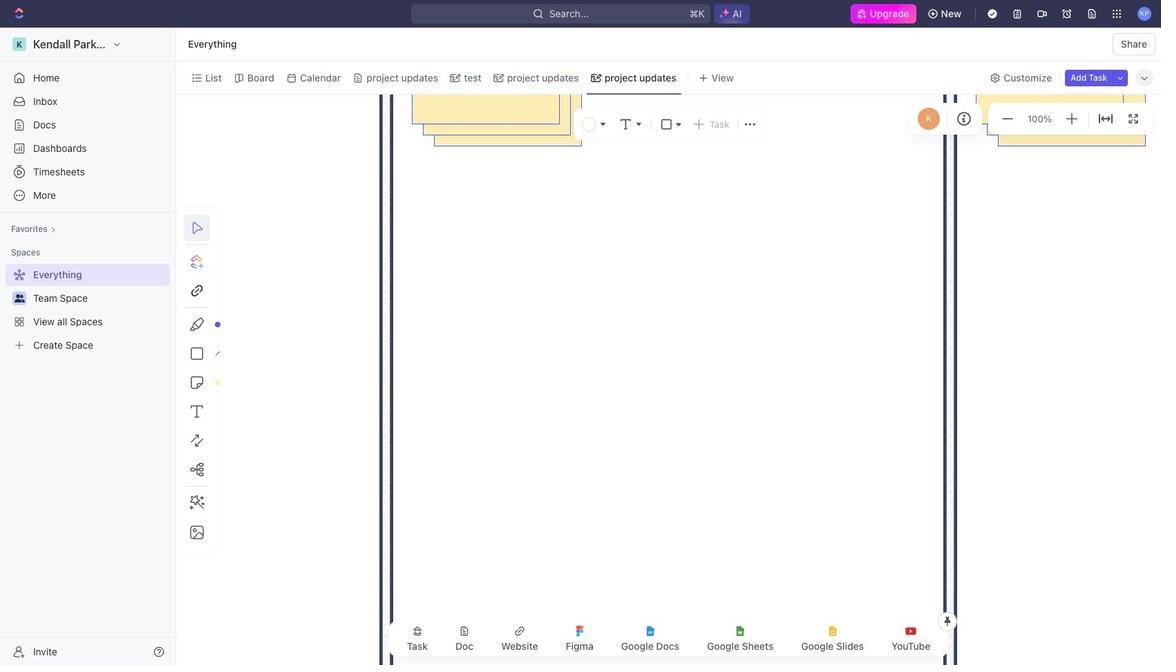 Task type: vqa. For each thing, say whether or not it's contained in the screenshot.
items
no



Task type: locate. For each thing, give the bounding box(es) containing it.
user group image
[[14, 294, 25, 303]]

tree
[[6, 264, 170, 357]]

tree inside sidebar navigation
[[6, 264, 170, 357]]

sidebar navigation
[[0, 28, 179, 666]]



Task type: describe. For each thing, give the bounding box(es) containing it.
kendall parks's workspace, , element
[[12, 37, 26, 51]]



